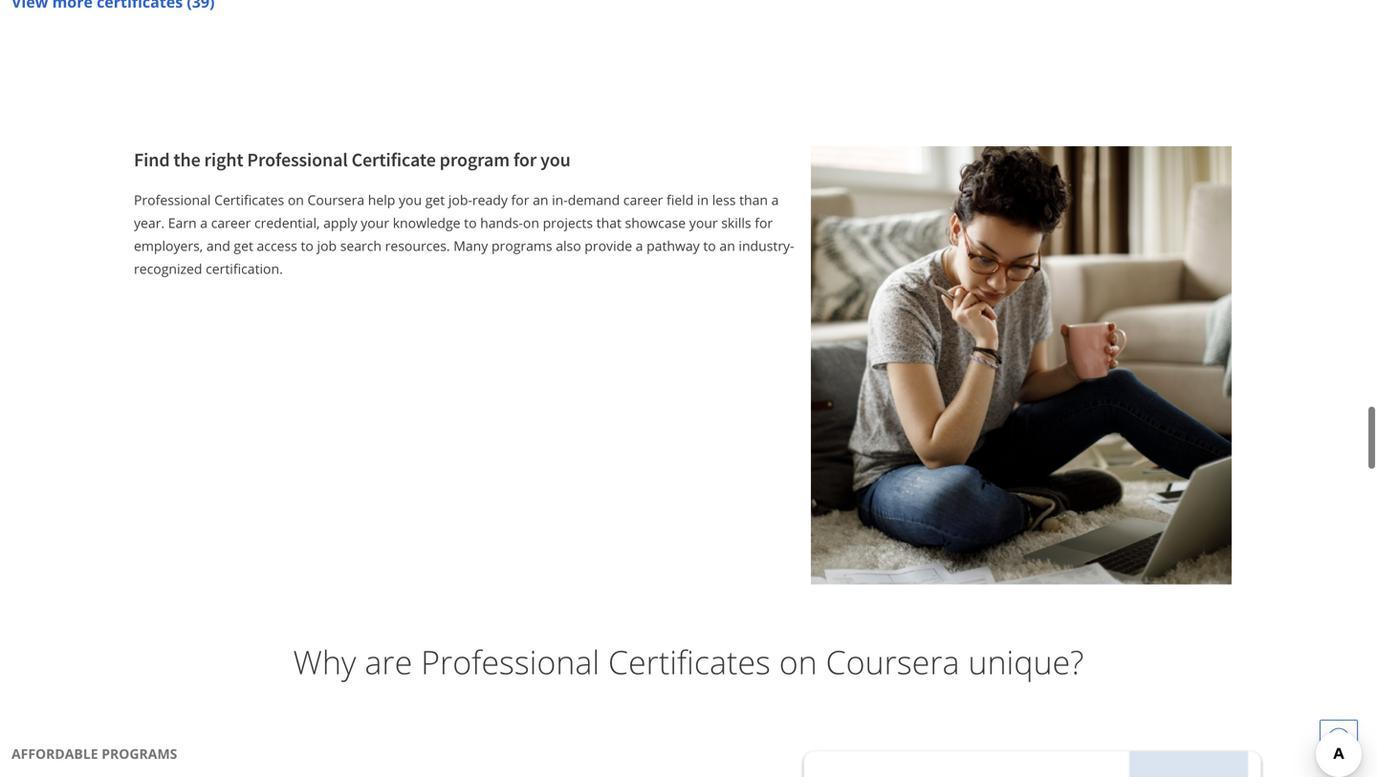 Task type: locate. For each thing, give the bounding box(es) containing it.
career up showcase
[[623, 191, 663, 209]]

to
[[464, 214, 477, 232], [301, 237, 314, 255], [703, 237, 716, 255]]

0 horizontal spatial coursera
[[308, 191, 365, 209]]

1 horizontal spatial to
[[464, 214, 477, 232]]

1 vertical spatial get
[[234, 237, 253, 255]]

get
[[425, 191, 445, 209], [234, 237, 253, 255]]

why are professional certificates on coursera unique?
[[293, 640, 1084, 684]]

find
[[134, 148, 170, 172]]

get up certification.
[[234, 237, 253, 255]]

to up 'many'
[[464, 214, 477, 232]]

0 horizontal spatial your
[[361, 214, 389, 232]]

for up hands-
[[511, 191, 529, 209]]

certificate
[[352, 148, 436, 172]]

1 vertical spatial certificates
[[608, 640, 771, 684]]

2 horizontal spatial on
[[779, 640, 817, 684]]

search
[[340, 237, 382, 255]]

an left in- at the top left
[[533, 191, 549, 209]]

2 horizontal spatial to
[[703, 237, 716, 255]]

affordable programs
[[11, 745, 177, 763]]

for
[[513, 148, 537, 172], [511, 191, 529, 209], [755, 214, 773, 232]]

get up knowledge
[[425, 191, 445, 209]]

showcase
[[625, 214, 686, 232]]

0 vertical spatial professional
[[247, 148, 348, 172]]

find the right professional certificate program for you
[[134, 148, 571, 172]]

professional certificates on coursera help you get job-ready for an in-demand career field in less than a year. earn a career credential, apply your knowledge to hands-on projects that showcase your skills for employers, and get access to job search resources. many programs also provide a pathway to an industry- recognized certification.
[[134, 191, 794, 278]]

a right 'earn'
[[200, 214, 208, 232]]

than
[[739, 191, 768, 209]]

0 horizontal spatial career
[[211, 214, 251, 232]]

0 horizontal spatial professional
[[134, 191, 211, 209]]

why
[[293, 640, 356, 684]]

and
[[206, 237, 230, 255]]

1 horizontal spatial career
[[623, 191, 663, 209]]

0 horizontal spatial certificates
[[214, 191, 284, 209]]

demand
[[568, 191, 620, 209]]

you
[[540, 148, 571, 172], [399, 191, 422, 209]]

job-
[[448, 191, 472, 209]]

0 vertical spatial an
[[533, 191, 549, 209]]

0 vertical spatial for
[[513, 148, 537, 172]]

a right 'than' on the top
[[772, 191, 779, 209]]

1 vertical spatial on
[[523, 214, 539, 232]]

for right program
[[513, 148, 537, 172]]

your
[[361, 214, 389, 232], [689, 214, 718, 232]]

1 horizontal spatial an
[[720, 237, 735, 255]]

career up and
[[211, 214, 251, 232]]

an down skills
[[720, 237, 735, 255]]

2 vertical spatial professional
[[421, 640, 600, 684]]

earn
[[168, 214, 197, 232]]

your down the help
[[361, 214, 389, 232]]

0 vertical spatial coursera
[[308, 191, 365, 209]]

pathway
[[647, 237, 700, 255]]

0 vertical spatial a
[[772, 191, 779, 209]]

certificates inside professional certificates on coursera help you get job-ready for an in-demand career field in less than a year. earn a career credential, apply your knowledge to hands-on projects that showcase your skills for employers, and get access to job search resources. many programs also provide a pathway to an industry- recognized certification.
[[214, 191, 284, 209]]

in-
[[552, 191, 568, 209]]

0 horizontal spatial you
[[399, 191, 422, 209]]

0 vertical spatial certificates
[[214, 191, 284, 209]]

2 vertical spatial on
[[779, 640, 817, 684]]

1 horizontal spatial on
[[523, 214, 539, 232]]

1 horizontal spatial your
[[689, 214, 718, 232]]

affordable
[[11, 745, 98, 763]]

to right pathway
[[703, 237, 716, 255]]

1 vertical spatial professional
[[134, 191, 211, 209]]

coursera
[[308, 191, 365, 209], [826, 640, 960, 684]]

an
[[533, 191, 549, 209], [720, 237, 735, 255]]

1 horizontal spatial get
[[425, 191, 445, 209]]

2 vertical spatial a
[[636, 237, 643, 255]]

1 your from the left
[[361, 214, 389, 232]]

you up knowledge
[[399, 191, 422, 209]]

professional
[[247, 148, 348, 172], [134, 191, 211, 209], [421, 640, 600, 684]]

for up industry-
[[755, 214, 773, 232]]

a
[[772, 191, 779, 209], [200, 214, 208, 232], [636, 237, 643, 255]]

1 horizontal spatial a
[[636, 237, 643, 255]]

0 horizontal spatial an
[[533, 191, 549, 209]]

access
[[257, 237, 297, 255]]

programs
[[102, 745, 177, 763]]

your down in
[[689, 214, 718, 232]]

to left job at the left top
[[301, 237, 314, 255]]

0 vertical spatial get
[[425, 191, 445, 209]]

1 vertical spatial a
[[200, 214, 208, 232]]

coursera inside professional certificates on coursera help you get job-ready for an in-demand career field in less than a year. earn a career credential, apply your knowledge to hands-on projects that showcase your skills for employers, and get access to job search resources. many programs also provide a pathway to an industry- recognized certification.
[[308, 191, 365, 209]]

0 horizontal spatial a
[[200, 214, 208, 232]]

a down showcase
[[636, 237, 643, 255]]

1 horizontal spatial certificates
[[608, 640, 771, 684]]

1 horizontal spatial coursera
[[826, 640, 960, 684]]

1 vertical spatial coursera
[[826, 640, 960, 684]]

apply
[[323, 214, 357, 232]]

unique?
[[968, 640, 1084, 684]]

1 horizontal spatial you
[[540, 148, 571, 172]]

career
[[623, 191, 663, 209], [211, 214, 251, 232]]

on
[[288, 191, 304, 209], [523, 214, 539, 232], [779, 640, 817, 684]]

programs
[[492, 237, 552, 255]]

certificates
[[214, 191, 284, 209], [608, 640, 771, 684]]

hands-
[[480, 214, 523, 232]]

0 horizontal spatial to
[[301, 237, 314, 255]]

you inside professional certificates on coursera help you get job-ready for an in-demand career field in less than a year. earn a career credential, apply your knowledge to hands-on projects that showcase your skills for employers, and get access to job search resources. many programs also provide a pathway to an industry- recognized certification.
[[399, 191, 422, 209]]

0 vertical spatial on
[[288, 191, 304, 209]]

credential,
[[254, 214, 320, 232]]

that
[[596, 214, 622, 232]]

resources.
[[385, 237, 450, 255]]

many
[[454, 237, 488, 255]]

1 vertical spatial you
[[399, 191, 422, 209]]

field
[[667, 191, 694, 209]]

2 horizontal spatial professional
[[421, 640, 600, 684]]

you up in- at the top left
[[540, 148, 571, 172]]

job
[[317, 237, 337, 255]]



Task type: describe. For each thing, give the bounding box(es) containing it.
0 vertical spatial career
[[623, 191, 663, 209]]

are
[[365, 640, 412, 684]]

0 vertical spatial you
[[540, 148, 571, 172]]

year.
[[134, 214, 165, 232]]

program
[[440, 148, 510, 172]]

the
[[174, 148, 201, 172]]

0 horizontal spatial get
[[234, 237, 253, 255]]

industry-
[[739, 237, 794, 255]]

help
[[368, 191, 395, 209]]

recognized
[[134, 260, 202, 278]]

2 vertical spatial for
[[755, 214, 773, 232]]

employers,
[[134, 237, 203, 255]]

also
[[556, 237, 581, 255]]

right
[[204, 148, 243, 172]]

0 horizontal spatial on
[[288, 191, 304, 209]]

1 vertical spatial for
[[511, 191, 529, 209]]

ready
[[472, 191, 508, 209]]

help center image
[[1328, 728, 1350, 751]]

skills
[[721, 214, 751, 232]]

1 vertical spatial career
[[211, 214, 251, 232]]

projects
[[543, 214, 593, 232]]

provide
[[585, 237, 632, 255]]

in
[[697, 191, 709, 209]]

knowledge
[[393, 214, 461, 232]]

1 horizontal spatial professional
[[247, 148, 348, 172]]

2 horizontal spatial a
[[772, 191, 779, 209]]

less
[[712, 191, 736, 209]]

1 vertical spatial an
[[720, 237, 735, 255]]

certification.
[[206, 260, 283, 278]]

2 your from the left
[[689, 214, 718, 232]]

professional inside professional certificates on coursera help you get job-ready for an in-demand career field in less than a year. earn a career credential, apply your knowledge to hands-on projects that showcase your skills for employers, and get access to job search resources. many programs also provide a pathway to an industry- recognized certification.
[[134, 191, 211, 209]]



Task type: vqa. For each thing, say whether or not it's contained in the screenshot.
first 'Coursera' from the bottom of the page
no



